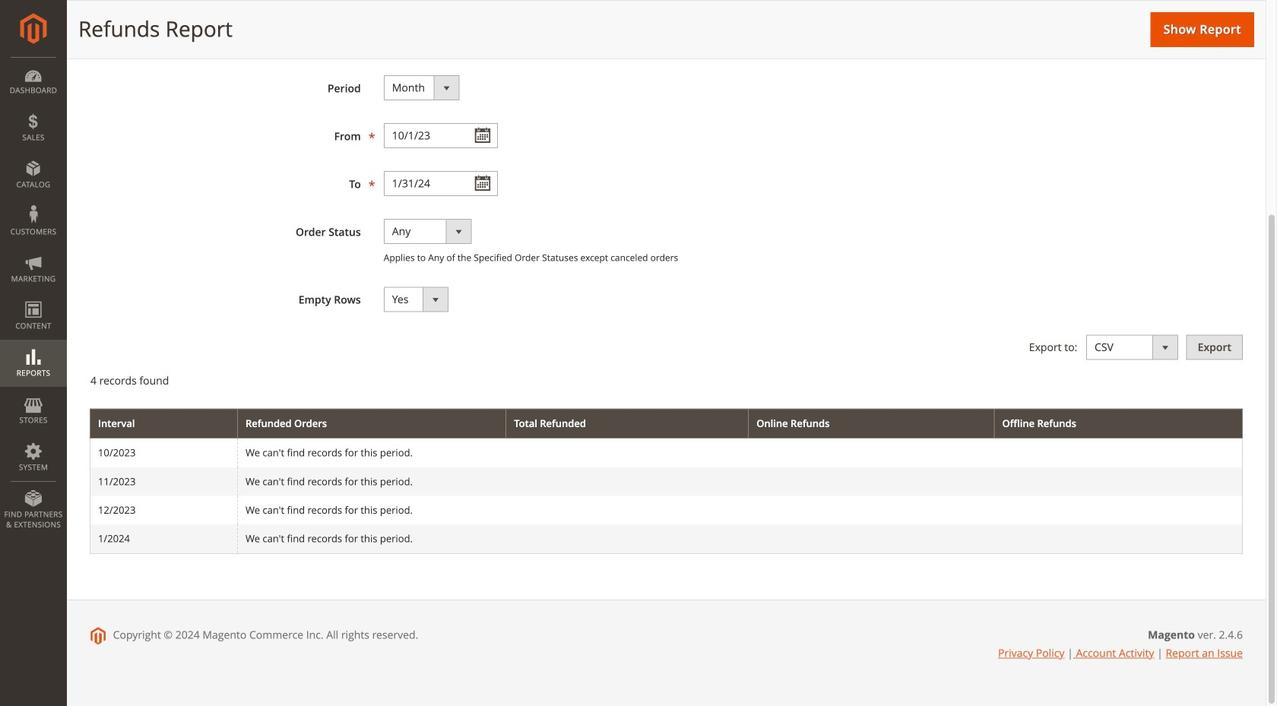 Task type: vqa. For each thing, say whether or not it's contained in the screenshot.
menu bar
yes



Task type: locate. For each thing, give the bounding box(es) containing it.
None text field
[[384, 171, 498, 196]]

None text field
[[384, 123, 498, 148]]

magento admin panel image
[[20, 13, 47, 44]]

menu bar
[[0, 57, 67, 538]]



